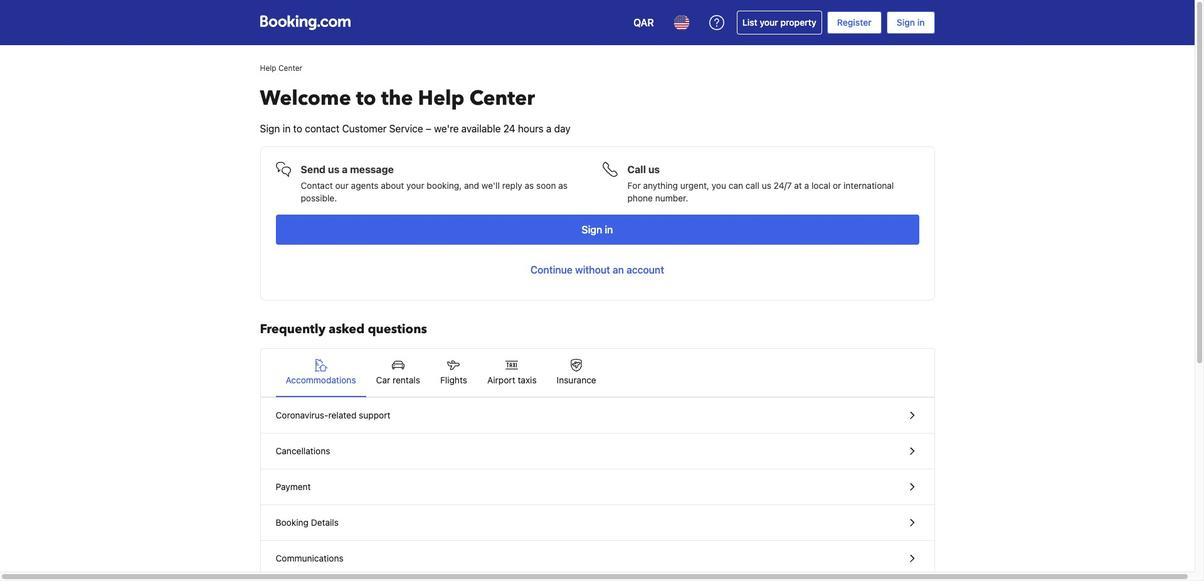 Task type: describe. For each thing, give the bounding box(es) containing it.
1 vertical spatial in
[[283, 123, 291, 134]]

1 vertical spatial sign
[[260, 123, 280, 134]]

local
[[812, 180, 831, 191]]

0 vertical spatial help
[[260, 63, 277, 73]]

1 vertical spatial sign in link
[[276, 215, 920, 245]]

in for the bottom sign in 'link'
[[605, 224, 613, 235]]

send
[[301, 164, 326, 175]]

1 horizontal spatial your
[[760, 17, 779, 28]]

coronavirus-related support
[[276, 410, 391, 420]]

1 horizontal spatial help
[[418, 85, 465, 112]]

rentals
[[393, 375, 420, 385]]

you
[[712, 180, 727, 191]]

hours
[[518, 123, 544, 134]]

possible.
[[301, 193, 337, 203]]

car rentals
[[376, 375, 420, 385]]

frequently
[[260, 321, 326, 338]]

accommodations
[[286, 375, 356, 385]]

insurance button
[[547, 349, 607, 397]]

details
[[311, 517, 339, 528]]

day
[[555, 123, 571, 134]]

can
[[729, 180, 744, 191]]

flights
[[441, 375, 468, 385]]

frequently asked questions
[[260, 321, 427, 338]]

reply
[[503, 180, 523, 191]]

at
[[795, 180, 803, 191]]

payment button
[[261, 469, 935, 505]]

2 horizontal spatial sign
[[897, 17, 916, 28]]

register link
[[828, 11, 882, 34]]

cancellations
[[276, 446, 330, 456]]

booking.com online hotel reservations image
[[260, 15, 350, 30]]

the
[[381, 85, 413, 112]]

our
[[335, 180, 349, 191]]

for
[[628, 180, 641, 191]]

list
[[743, 17, 758, 28]]

payment
[[276, 481, 311, 492]]

we're
[[434, 123, 459, 134]]

flights button
[[430, 349, 478, 397]]

agents
[[351, 180, 379, 191]]

accommodations button
[[276, 349, 366, 397]]

a for sign in to contact customer service – we're available 24 hours a day
[[547, 123, 552, 134]]

continue
[[531, 264, 573, 275]]

your inside send us a message contact our agents about your booking, and we'll reply as soon as possible.
[[407, 180, 425, 191]]

international
[[844, 180, 894, 191]]

qar button
[[626, 8, 662, 38]]

coronavirus-
[[276, 410, 329, 420]]

communications
[[276, 553, 344, 564]]

service
[[389, 123, 423, 134]]

cancellations button
[[261, 434, 935, 469]]

phone
[[628, 193, 653, 203]]

2 vertical spatial sign
[[582, 224, 603, 235]]

2 horizontal spatial us
[[762, 180, 772, 191]]

property
[[781, 17, 817, 28]]

customer
[[342, 123, 387, 134]]

contact
[[301, 180, 333, 191]]

account
[[627, 264, 665, 275]]

0 vertical spatial center
[[279, 63, 303, 73]]

qar
[[634, 17, 654, 28]]

register
[[838, 17, 872, 28]]

number.
[[656, 193, 689, 203]]

call
[[628, 164, 646, 175]]

about
[[381, 180, 404, 191]]



Task type: locate. For each thing, give the bounding box(es) containing it.
center
[[279, 63, 303, 73], [470, 85, 535, 112]]

and
[[464, 180, 480, 191]]

1 horizontal spatial a
[[547, 123, 552, 134]]

continue without an account
[[531, 264, 665, 275]]

car
[[376, 375, 391, 385]]

0 horizontal spatial center
[[279, 63, 303, 73]]

available
[[462, 123, 501, 134]]

a up our
[[342, 164, 348, 175]]

continue without an account button
[[276, 255, 920, 285]]

1 vertical spatial center
[[470, 85, 535, 112]]

insurance
[[557, 375, 597, 385]]

us
[[328, 164, 340, 175], [649, 164, 660, 175], [762, 180, 772, 191]]

tab list
[[261, 349, 935, 398]]

2 vertical spatial a
[[805, 180, 810, 191]]

asked
[[329, 321, 365, 338]]

center up welcome
[[279, 63, 303, 73]]

list your property
[[743, 17, 817, 28]]

as left soon
[[525, 180, 534, 191]]

to left contact
[[293, 123, 303, 134]]

help up welcome
[[260, 63, 277, 73]]

contact
[[305, 123, 340, 134]]

us for send
[[328, 164, 340, 175]]

1 horizontal spatial to
[[356, 85, 376, 112]]

support
[[359, 410, 391, 420]]

0 horizontal spatial sign in
[[582, 224, 613, 235]]

sign in for the top sign in 'link'
[[897, 17, 925, 28]]

1 horizontal spatial as
[[559, 180, 568, 191]]

tab list containing accommodations
[[261, 349, 935, 398]]

1 vertical spatial a
[[342, 164, 348, 175]]

24/7
[[774, 180, 792, 191]]

in
[[918, 17, 925, 28], [283, 123, 291, 134], [605, 224, 613, 235]]

booking,
[[427, 180, 462, 191]]

0 horizontal spatial sign
[[260, 123, 280, 134]]

soon
[[537, 180, 556, 191]]

a
[[547, 123, 552, 134], [342, 164, 348, 175], [805, 180, 810, 191]]

sign in
[[897, 17, 925, 28], [582, 224, 613, 235]]

anything
[[644, 180, 678, 191]]

1 vertical spatial your
[[407, 180, 425, 191]]

or
[[833, 180, 842, 191]]

airport taxis button
[[478, 349, 547, 397]]

0 horizontal spatial as
[[525, 180, 534, 191]]

a inside send us a message contact our agents about your booking, and we'll reply as soon as possible.
[[342, 164, 348, 175]]

0 vertical spatial a
[[547, 123, 552, 134]]

an
[[613, 264, 624, 275]]

help up we're
[[418, 85, 465, 112]]

sign down welcome
[[260, 123, 280, 134]]

a left day
[[547, 123, 552, 134]]

sign right 'register'
[[897, 17, 916, 28]]

airport
[[488, 375, 516, 385]]

coronavirus-related support button
[[261, 398, 935, 434]]

your right list
[[760, 17, 779, 28]]

list your property link
[[737, 11, 823, 35]]

car rentals button
[[366, 349, 430, 397]]

communications button
[[261, 541, 935, 577]]

message
[[350, 164, 394, 175]]

a for call us for anything urgent, you can call us 24/7 at a local or international phone number.
[[805, 180, 810, 191]]

help center
[[260, 63, 303, 73]]

sign in for the bottom sign in 'link'
[[582, 224, 613, 235]]

as
[[525, 180, 534, 191], [559, 180, 568, 191]]

2 horizontal spatial a
[[805, 180, 810, 191]]

1 as from the left
[[525, 180, 534, 191]]

0 vertical spatial sign in link
[[887, 11, 935, 34]]

1 vertical spatial sign in
[[582, 224, 613, 235]]

0 horizontal spatial to
[[293, 123, 303, 134]]

1 horizontal spatial sign in
[[897, 17, 925, 28]]

0 horizontal spatial a
[[342, 164, 348, 175]]

without
[[576, 264, 611, 275]]

us inside send us a message contact our agents about your booking, and we'll reply as soon as possible.
[[328, 164, 340, 175]]

call
[[746, 180, 760, 191]]

send us a message contact our agents about your booking, and we'll reply as soon as possible.
[[301, 164, 568, 203]]

2 as from the left
[[559, 180, 568, 191]]

sign in up continue without an account
[[582, 224, 613, 235]]

as right soon
[[559, 180, 568, 191]]

us up anything
[[649, 164, 660, 175]]

0 vertical spatial to
[[356, 85, 376, 112]]

welcome to the help center
[[260, 85, 535, 112]]

1 horizontal spatial us
[[649, 164, 660, 175]]

sign in link up continue without an account
[[276, 215, 920, 245]]

us up our
[[328, 164, 340, 175]]

taxis
[[518, 375, 537, 385]]

sign up the without
[[582, 224, 603, 235]]

we'll
[[482, 180, 500, 191]]

–
[[426, 123, 432, 134]]

0 horizontal spatial help
[[260, 63, 277, 73]]

24
[[504, 123, 516, 134]]

related
[[329, 410, 357, 420]]

booking
[[276, 517, 309, 528]]

2 vertical spatial in
[[605, 224, 613, 235]]

sign in to contact customer service – we're available 24 hours a day
[[260, 123, 571, 134]]

0 horizontal spatial your
[[407, 180, 425, 191]]

sign in link
[[887, 11, 935, 34], [276, 215, 920, 245]]

sign
[[897, 17, 916, 28], [260, 123, 280, 134], [582, 224, 603, 235]]

1 vertical spatial to
[[293, 123, 303, 134]]

a right at
[[805, 180, 810, 191]]

booking details
[[276, 517, 339, 528]]

us for call
[[649, 164, 660, 175]]

your
[[760, 17, 779, 28], [407, 180, 425, 191]]

1 vertical spatial help
[[418, 85, 465, 112]]

1 horizontal spatial center
[[470, 85, 535, 112]]

0 vertical spatial in
[[918, 17, 925, 28]]

urgent,
[[681, 180, 710, 191]]

your right about
[[407, 180, 425, 191]]

0 vertical spatial your
[[760, 17, 779, 28]]

center up 24
[[470, 85, 535, 112]]

1 horizontal spatial sign
[[582, 224, 603, 235]]

0 horizontal spatial in
[[283, 123, 291, 134]]

0 vertical spatial sign in
[[897, 17, 925, 28]]

0 vertical spatial sign
[[897, 17, 916, 28]]

us right the call
[[762, 180, 772, 191]]

help
[[260, 63, 277, 73], [418, 85, 465, 112]]

airport taxis
[[488, 375, 537, 385]]

a inside call us for anything urgent, you can call us 24/7 at a local or international phone number.
[[805, 180, 810, 191]]

booking details button
[[261, 505, 935, 541]]

welcome
[[260, 85, 351, 112]]

2 horizontal spatial in
[[918, 17, 925, 28]]

0 horizontal spatial us
[[328, 164, 340, 175]]

1 horizontal spatial in
[[605, 224, 613, 235]]

questions
[[368, 321, 427, 338]]

to
[[356, 85, 376, 112], [293, 123, 303, 134]]

sign in link right the 'register' link
[[887, 11, 935, 34]]

sign in right 'register'
[[897, 17, 925, 28]]

in for the top sign in 'link'
[[918, 17, 925, 28]]

call us for anything urgent, you can call us 24/7 at a local or international phone number.
[[628, 164, 894, 203]]

to up customer
[[356, 85, 376, 112]]



Task type: vqa. For each thing, say whether or not it's contained in the screenshot.
USD
no



